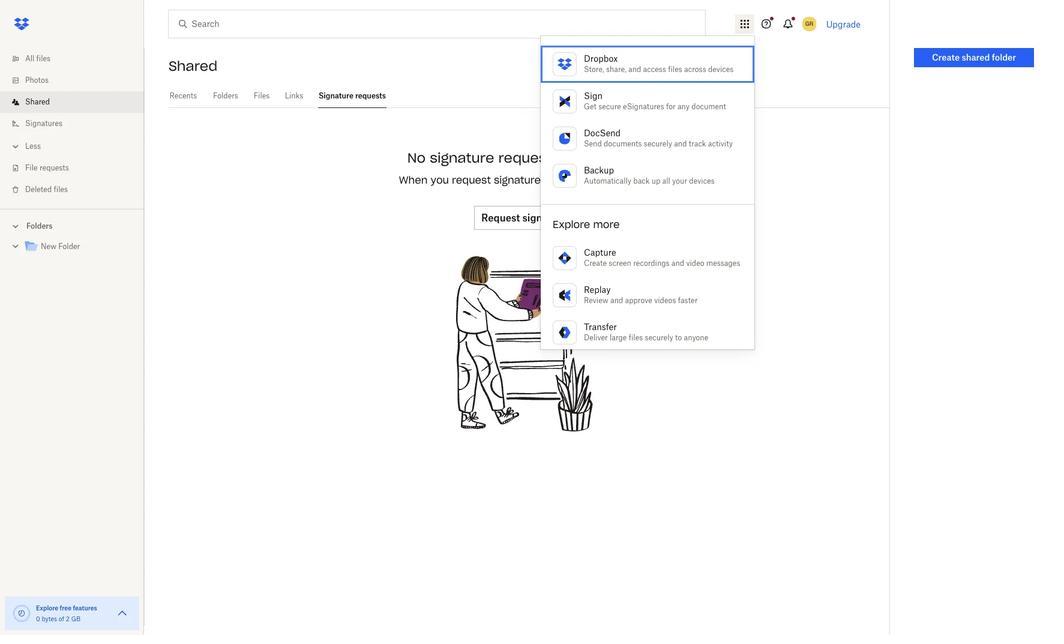 Task type: vqa. For each thing, say whether or not it's contained in the screenshot.
bottommost 'File'
no



Task type: describe. For each thing, give the bounding box(es) containing it.
appear
[[585, 174, 621, 186]]

esignatures
[[623, 102, 665, 111]]

capture create screen recordings and video messages
[[584, 247, 741, 268]]

of
[[59, 616, 64, 623]]

files inside "transfer deliver large files securely to anyone"
[[629, 333, 643, 342]]

access
[[644, 65, 667, 74]]

backup
[[584, 165, 614, 175]]

new folder link
[[24, 239, 135, 255]]

secure
[[599, 102, 621, 111]]

faster
[[678, 296, 698, 305]]

explore more
[[553, 219, 620, 231]]

folder
[[993, 52, 1017, 62]]

shared list item
[[0, 91, 144, 113]]

upgrade
[[827, 19, 861, 29]]

file
[[25, 163, 38, 172]]

requests for file requests
[[40, 163, 69, 172]]

progress
[[581, 150, 642, 167]]

new
[[41, 242, 56, 251]]

automatically
[[584, 177, 632, 186]]

dropbox image
[[10, 12, 34, 36]]

in
[[564, 150, 576, 167]]

create inside capture create screen recordings and video messages
[[584, 259, 607, 268]]

requests for signature requests
[[355, 91, 386, 100]]

here.
[[624, 174, 650, 186]]

recents
[[170, 91, 197, 100]]

you
[[431, 174, 449, 186]]

transfer
[[584, 322, 617, 332]]

folders link
[[212, 84, 239, 106]]

sign get secure esignatures for any document
[[584, 91, 727, 111]]

upgrade link
[[827, 19, 861, 29]]

they'll
[[553, 174, 582, 186]]

shared link
[[10, 91, 144, 113]]

get
[[584, 102, 597, 111]]

across
[[685, 65, 707, 74]]

gb
[[71, 616, 81, 623]]

no
[[408, 150, 426, 167]]

no signature requests in progress
[[408, 150, 642, 167]]

shared
[[962, 52, 991, 62]]

quota usage element
[[12, 604, 31, 623]]

tab list containing recents
[[169, 84, 890, 108]]

approve
[[625, 296, 653, 305]]

signatures
[[25, 119, 63, 128]]

dropbox store, share, and access files across devices
[[584, 53, 734, 74]]

files
[[254, 91, 270, 100]]

all
[[663, 177, 671, 186]]

signatures link
[[10, 113, 144, 135]]

0 vertical spatial shared
[[169, 58, 218, 74]]

create inside button
[[933, 52, 960, 62]]

large
[[610, 333, 627, 342]]

documents
[[604, 139, 642, 148]]

recents link
[[169, 84, 198, 106]]

shared inside 'link'
[[25, 97, 50, 106]]

securely inside "transfer deliver large files securely to anyone"
[[645, 333, 674, 342]]

list containing all files
[[0, 41, 144, 209]]

docsend
[[584, 128, 621, 138]]

devices inside dropbox store, share, and access files across devices
[[709, 65, 734, 74]]

messages
[[707, 259, 741, 268]]

folders button
[[0, 217, 144, 235]]

for
[[667, 102, 676, 111]]

photos link
[[10, 70, 144, 91]]

backup automatically back up all your devices
[[584, 165, 715, 186]]

send
[[584, 139, 602, 148]]

files link
[[254, 84, 270, 106]]

signature requests
[[319, 91, 386, 100]]

review
[[584, 296, 609, 305]]

activity
[[709, 139, 733, 148]]

any
[[678, 102, 690, 111]]

signature
[[430, 150, 494, 167]]

request
[[452, 174, 491, 186]]

deleted files
[[25, 185, 68, 194]]

to
[[676, 333, 682, 342]]

less
[[25, 142, 41, 151]]

deliver
[[584, 333, 608, 342]]

video
[[687, 259, 705, 268]]

file requests link
[[10, 157, 144, 179]]

explore free features 0 bytes of 2 gb
[[36, 605, 97, 623]]

create shared folder
[[933, 52, 1017, 62]]

all files link
[[10, 48, 144, 70]]

devices inside "backup automatically back up all your devices"
[[690, 177, 715, 186]]

create shared folder button
[[915, 48, 1035, 67]]

store,
[[584, 65, 605, 74]]

links link
[[285, 84, 304, 106]]

more
[[594, 219, 620, 231]]



Task type: locate. For each thing, give the bounding box(es) containing it.
free
[[60, 605, 71, 612]]

file requests
[[25, 163, 69, 172]]

securely up "backup automatically back up all your devices"
[[644, 139, 673, 148]]

files right the all
[[36, 54, 51, 63]]

dropbox
[[584, 53, 618, 64]]

0 vertical spatial create
[[933, 52, 960, 62]]

when you request signatures, they'll appear here.
[[399, 174, 650, 186]]

0 vertical spatial folders
[[213, 91, 238, 100]]

list
[[0, 41, 144, 209]]

1 vertical spatial securely
[[645, 333, 674, 342]]

devices right across
[[709, 65, 734, 74]]

2
[[66, 616, 70, 623]]

replay review and approve videos faster
[[584, 285, 698, 305]]

1 horizontal spatial requests
[[355, 91, 386, 100]]

files
[[36, 54, 51, 63], [669, 65, 683, 74], [54, 185, 68, 194], [629, 333, 643, 342]]

up
[[652, 177, 661, 186]]

features
[[73, 605, 97, 612]]

and inside capture create screen recordings and video messages
[[672, 259, 685, 268]]

explore
[[553, 219, 591, 231], [36, 605, 58, 612]]

0 vertical spatial devices
[[709, 65, 734, 74]]

1 vertical spatial devices
[[690, 177, 715, 186]]

photos
[[25, 76, 49, 85]]

signature
[[319, 91, 354, 100]]

folder
[[58, 242, 80, 251]]

0 horizontal spatial create
[[584, 259, 607, 268]]

explore inside the explore free features 0 bytes of 2 gb
[[36, 605, 58, 612]]

shared down photos
[[25, 97, 50, 106]]

0
[[36, 616, 40, 623]]

back
[[634, 177, 650, 186]]

document
[[692, 102, 727, 111]]

devices right your
[[690, 177, 715, 186]]

requests up when you request signatures, they'll appear here.
[[499, 150, 560, 167]]

and
[[629, 65, 642, 74], [675, 139, 687, 148], [672, 259, 685, 268], [611, 296, 624, 305]]

and inside docsend send documents securely and track activity
[[675, 139, 687, 148]]

explore up bytes
[[36, 605, 58, 612]]

sign
[[584, 91, 603, 101]]

1 vertical spatial shared
[[25, 97, 50, 106]]

shared
[[169, 58, 218, 74], [25, 97, 50, 106]]

illustration of an empty shelf image
[[434, 254, 615, 434]]

files inside dropbox store, share, and access files across devices
[[669, 65, 683, 74]]

all files
[[25, 54, 51, 63]]

folders inside button
[[26, 222, 53, 231]]

folders up the "new"
[[26, 222, 53, 231]]

0 horizontal spatial explore
[[36, 605, 58, 612]]

transfer deliver large files securely to anyone
[[584, 322, 709, 342]]

new folder
[[41, 242, 80, 251]]

1 horizontal spatial explore
[[553, 219, 591, 231]]

and inside replay review and approve videos faster
[[611, 296, 624, 305]]

files right deleted
[[54, 185, 68, 194]]

all
[[25, 54, 34, 63]]

1 vertical spatial folders
[[26, 222, 53, 231]]

1 vertical spatial create
[[584, 259, 607, 268]]

devices
[[709, 65, 734, 74], [690, 177, 715, 186]]

signature requests link
[[318, 84, 387, 106]]

0 vertical spatial explore
[[553, 219, 591, 231]]

1 vertical spatial explore
[[36, 605, 58, 612]]

securely inside docsend send documents securely and track activity
[[644, 139, 673, 148]]

when
[[399, 174, 428, 186]]

track
[[689, 139, 707, 148]]

screen
[[609, 259, 632, 268]]

requests right signature
[[355, 91, 386, 100]]

recordings
[[634, 259, 670, 268]]

capture
[[584, 247, 617, 258]]

videos
[[655, 296, 677, 305]]

0 horizontal spatial requests
[[40, 163, 69, 172]]

requests inside tab list
[[355, 91, 386, 100]]

create left 'shared'
[[933, 52, 960, 62]]

signatures,
[[494, 174, 550, 186]]

deleted
[[25, 185, 52, 194]]

and right share,
[[629, 65, 642, 74]]

securely
[[644, 139, 673, 148], [645, 333, 674, 342]]

docsend send documents securely and track activity
[[584, 128, 733, 148]]

0 horizontal spatial folders
[[26, 222, 53, 231]]

tab list
[[169, 84, 890, 108]]

and left track
[[675, 139, 687, 148]]

explore for explore more
[[553, 219, 591, 231]]

0 horizontal spatial shared
[[25, 97, 50, 106]]

1 horizontal spatial shared
[[169, 58, 218, 74]]

replay
[[584, 285, 611, 295]]

create down capture
[[584, 259, 607, 268]]

1 horizontal spatial folders
[[213, 91, 238, 100]]

explore left more
[[553, 219, 591, 231]]

anyone
[[684, 333, 709, 342]]

deleted files link
[[10, 179, 144, 201]]

securely left to
[[645, 333, 674, 342]]

less image
[[10, 141, 22, 153]]

and right review
[[611, 296, 624, 305]]

files left across
[[669, 65, 683, 74]]

and left video
[[672, 259, 685, 268]]

bytes
[[42, 616, 57, 623]]

files right large
[[629, 333, 643, 342]]

and inside dropbox store, share, and access files across devices
[[629, 65, 642, 74]]

folders left files
[[213, 91, 238, 100]]

0 vertical spatial securely
[[644, 139, 673, 148]]

requests right file
[[40, 163, 69, 172]]

1 horizontal spatial create
[[933, 52, 960, 62]]

folders
[[213, 91, 238, 100], [26, 222, 53, 231]]

links
[[285, 91, 303, 100]]

shared up recents link
[[169, 58, 218, 74]]

files inside "link"
[[54, 185, 68, 194]]

your
[[673, 177, 688, 186]]

requests
[[355, 91, 386, 100], [499, 150, 560, 167], [40, 163, 69, 172]]

share,
[[607, 65, 627, 74]]

explore for explore free features 0 bytes of 2 gb
[[36, 605, 58, 612]]

2 horizontal spatial requests
[[499, 150, 560, 167]]



